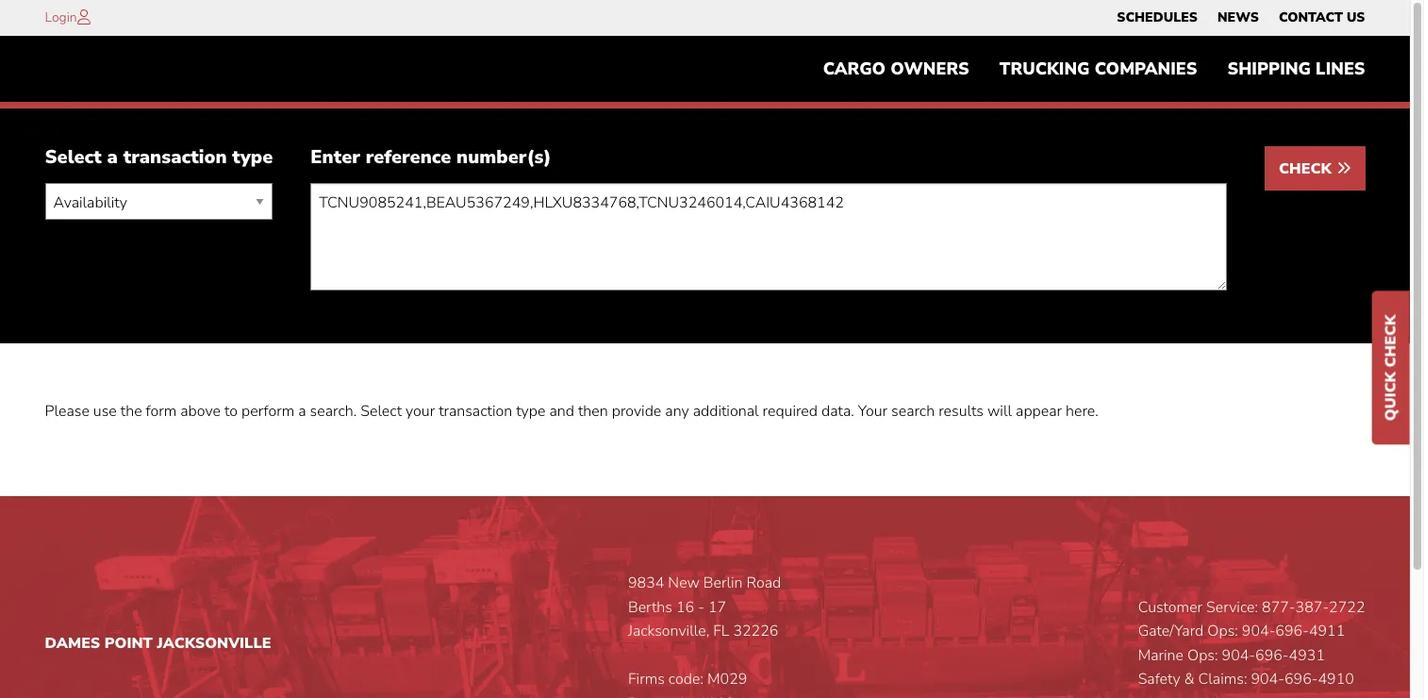Task type: describe. For each thing, give the bounding box(es) containing it.
quick check link
[[1373, 291, 1411, 445]]

point
[[105, 633, 153, 654]]

shipping lines
[[1228, 58, 1366, 80]]

marine
[[1139, 645, 1184, 666]]

login
[[45, 8, 77, 26]]

service:
[[1207, 597, 1259, 618]]

customer
[[1139, 597, 1203, 618]]

9834
[[628, 573, 665, 593]]

4910
[[1319, 669, 1355, 690]]

berlin
[[704, 573, 743, 593]]

will
[[988, 401, 1012, 422]]

0 horizontal spatial transaction
[[123, 145, 227, 170]]

dames
[[45, 633, 100, 654]]

then
[[578, 401, 608, 422]]

jacksonville,
[[628, 621, 710, 642]]

quick
[[1381, 372, 1402, 421]]

1 horizontal spatial a
[[298, 401, 306, 422]]

trucking
[[1000, 58, 1090, 80]]

owners
[[891, 58, 970, 80]]

1 horizontal spatial type
[[516, 401, 546, 422]]

data.
[[822, 401, 855, 422]]

code:
[[669, 669, 704, 690]]

berths
[[628, 597, 673, 618]]

contact us link
[[1279, 5, 1366, 31]]

your
[[858, 401, 888, 422]]

trucking companies link
[[985, 50, 1213, 88]]

quick check
[[1381, 315, 1402, 421]]

cargo owners link
[[808, 50, 985, 88]]

9834 new berlin road berths 16 - 17 jacksonville, fl 32226
[[628, 573, 782, 642]]

use
[[93, 401, 117, 422]]

2722
[[1330, 597, 1366, 618]]

enter reference number(s)
[[311, 145, 552, 170]]

please use the form above to perform a search. select your transaction type and then provide any additional required data. your search results will appear here.
[[45, 401, 1099, 422]]

your
[[406, 401, 435, 422]]

4931
[[1289, 645, 1326, 666]]

companies
[[1095, 58, 1198, 80]]

perform
[[242, 401, 295, 422]]

additional
[[693, 401, 759, 422]]

firms
[[628, 669, 665, 690]]

form
[[146, 401, 177, 422]]

news link
[[1218, 5, 1260, 31]]

shipping
[[1228, 58, 1312, 80]]

jacksonville
[[157, 633, 271, 654]]

2 vertical spatial 904-
[[1252, 669, 1285, 690]]

menu bar containing cargo owners
[[808, 50, 1381, 88]]

0 vertical spatial 904-
[[1243, 621, 1276, 642]]

above
[[180, 401, 221, 422]]

schedules
[[1117, 8, 1198, 26]]

us
[[1347, 8, 1366, 26]]

387-
[[1296, 597, 1330, 618]]

login link
[[45, 8, 77, 26]]

1 vertical spatial ops:
[[1188, 645, 1219, 666]]



Task type: vqa. For each thing, say whether or not it's contained in the screenshot.
any
yes



Task type: locate. For each thing, give the bounding box(es) containing it.
type left and
[[516, 401, 546, 422]]

check button
[[1265, 147, 1366, 191]]

1 vertical spatial 696-
[[1256, 645, 1289, 666]]

0 vertical spatial ops:
[[1208, 621, 1239, 642]]

0 vertical spatial a
[[107, 145, 118, 170]]

0 horizontal spatial check
[[1280, 159, 1337, 180]]

claims:
[[1199, 669, 1248, 690]]

news
[[1218, 8, 1260, 26]]

appear
[[1016, 401, 1062, 422]]

enter
[[311, 145, 360, 170]]

firms code:  m029
[[628, 669, 748, 690]]

the
[[121, 401, 142, 422]]

shipping lines link
[[1213, 50, 1381, 88]]

ops: up &
[[1188, 645, 1219, 666]]

1 horizontal spatial check
[[1381, 315, 1402, 368]]

menu bar
[[1108, 5, 1376, 31], [808, 50, 1381, 88]]

required
[[763, 401, 818, 422]]

904- right claims:
[[1252, 669, 1285, 690]]

footer
[[0, 496, 1411, 698]]

check inside 'link'
[[1381, 315, 1402, 368]]

ops: down service:
[[1208, 621, 1239, 642]]

please
[[45, 401, 89, 422]]

a
[[107, 145, 118, 170], [298, 401, 306, 422]]

0 vertical spatial select
[[45, 145, 102, 170]]

user image
[[77, 9, 90, 25]]

1 vertical spatial select
[[361, 401, 402, 422]]

cargo
[[823, 58, 886, 80]]

0 vertical spatial 696-
[[1276, 621, 1310, 642]]

0 vertical spatial check
[[1280, 159, 1337, 180]]

schedules link
[[1117, 5, 1198, 31]]

fl
[[713, 621, 730, 642]]

reference
[[366, 145, 451, 170]]

1 vertical spatial a
[[298, 401, 306, 422]]

16
[[677, 597, 695, 618]]

lines
[[1316, 58, 1366, 80]]

provide
[[612, 401, 662, 422]]

Enter reference number(s) text field
[[311, 183, 1228, 291]]

cargo owners
[[823, 58, 970, 80]]

search.
[[310, 401, 357, 422]]

contact
[[1279, 8, 1344, 26]]

dames point jacksonville
[[45, 633, 271, 654]]

2 vertical spatial 696-
[[1285, 669, 1319, 690]]

0 horizontal spatial a
[[107, 145, 118, 170]]

check
[[1280, 159, 1337, 180], [1381, 315, 1402, 368]]

0 vertical spatial transaction
[[123, 145, 227, 170]]

0 vertical spatial menu bar
[[1108, 5, 1376, 31]]

1 vertical spatial type
[[516, 401, 546, 422]]

transaction
[[123, 145, 227, 170], [439, 401, 513, 422]]

877-
[[1263, 597, 1296, 618]]

number(s)
[[457, 145, 552, 170]]

menu bar up shipping
[[1108, 5, 1376, 31]]

0 horizontal spatial select
[[45, 145, 102, 170]]

check inside button
[[1280, 159, 1337, 180]]

m029
[[708, 669, 748, 690]]

0 horizontal spatial type
[[232, 145, 273, 170]]

32226
[[734, 621, 779, 642]]

17
[[709, 597, 727, 618]]

904- down the 877- on the right
[[1243, 621, 1276, 642]]

here.
[[1066, 401, 1099, 422]]

type
[[232, 145, 273, 170], [516, 401, 546, 422]]

&
[[1185, 669, 1195, 690]]

safety
[[1139, 669, 1181, 690]]

search
[[892, 401, 935, 422]]

angle double right image
[[1337, 161, 1352, 176]]

contact us
[[1279, 8, 1366, 26]]

4911
[[1310, 621, 1346, 642]]

904-
[[1243, 621, 1276, 642], [1222, 645, 1256, 666], [1252, 669, 1285, 690]]

select a transaction type
[[45, 145, 273, 170]]

0 vertical spatial type
[[232, 145, 273, 170]]

1 vertical spatial transaction
[[439, 401, 513, 422]]

menu bar containing schedules
[[1108, 5, 1376, 31]]

1 horizontal spatial select
[[361, 401, 402, 422]]

ops:
[[1208, 621, 1239, 642], [1188, 645, 1219, 666]]

1 vertical spatial menu bar
[[808, 50, 1381, 88]]

to
[[225, 401, 238, 422]]

-
[[698, 597, 705, 618]]

select
[[45, 145, 102, 170], [361, 401, 402, 422]]

gate/yard
[[1139, 621, 1204, 642]]

any
[[665, 401, 689, 422]]

menu bar down schedules link
[[808, 50, 1381, 88]]

1 horizontal spatial transaction
[[439, 401, 513, 422]]

1 vertical spatial 904-
[[1222, 645, 1256, 666]]

904- up claims:
[[1222, 645, 1256, 666]]

new
[[668, 573, 700, 593]]

footer containing 9834 new berlin road
[[0, 496, 1411, 698]]

696-
[[1276, 621, 1310, 642], [1256, 645, 1289, 666], [1285, 669, 1319, 690]]

customer service: 877-387-2722 gate/yard ops: 904-696-4911 marine ops: 904-696-4931 safety & claims: 904-696-4910
[[1139, 597, 1366, 690]]

and
[[550, 401, 575, 422]]

trucking companies
[[1000, 58, 1198, 80]]

1 vertical spatial check
[[1381, 315, 1402, 368]]

results
[[939, 401, 984, 422]]

road
[[747, 573, 782, 593]]

type left 'enter'
[[232, 145, 273, 170]]



